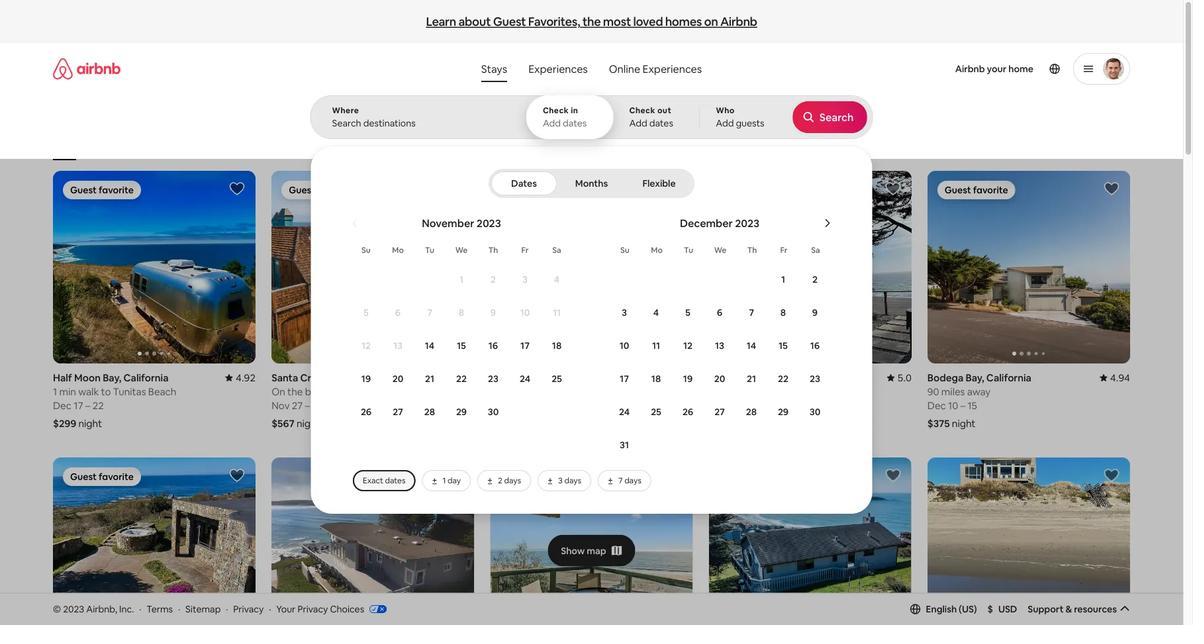 Task type: describe. For each thing, give the bounding box(es) containing it.
1 vertical spatial 25 button
[[641, 396, 672, 428]]

1 vertical spatial 18 button
[[641, 363, 672, 395]]

1 12 from the left
[[362, 340, 371, 352]]

29 for first "29" 'button'
[[456, 406, 467, 418]]

2 30 button from the left
[[800, 396, 831, 428]]

check for check out add dates
[[630, 105, 656, 116]]

on for bodega
[[709, 385, 723, 398]]

beach inside bodega bay, california on wrights beach jan 5 – 10 night
[[763, 385, 791, 398]]

guest
[[493, 14, 526, 29]]

1 6 button from the left
[[382, 297, 414, 329]]

amazing views
[[412, 140, 468, 151]]

2 privacy from the left
[[298, 603, 328, 615]]

night inside bodega bay, california 90 miles away dec 10 – 15 $375 night
[[953, 417, 976, 430]]

add for check out add dates
[[630, 117, 648, 129]]

1 13 button from the left
[[382, 330, 414, 362]]

loved
[[634, 14, 663, 29]]

5 for 1st 5 button from the right
[[686, 307, 691, 319]]

2 12 from the left
[[684, 340, 693, 352]]

support
[[1028, 603, 1064, 615]]

support & resources
[[1028, 603, 1118, 615]]

bodega bay, california 90 miles away dec 10 – 15 $375 night
[[928, 371, 1032, 430]]

2 mo from the left
[[651, 245, 663, 255]]

online experiences link
[[599, 56, 713, 82]]

1 button for december 2023
[[768, 264, 800, 295]]

24 for bottom "24" button
[[619, 406, 630, 418]]

beach for cruz,
[[305, 385, 334, 398]]

add to wishlist: bodega bay, california image
[[1104, 181, 1120, 197]]

english (us)
[[926, 603, 978, 615]]

2 30 from the left
[[810, 406, 821, 418]]

1 add to wishlist: dillon beach, california image from the left
[[448, 468, 464, 484]]

1 29 button from the left
[[446, 396, 478, 428]]

1 th from the left
[[489, 245, 498, 255]]

show map button
[[548, 535, 636, 567]]

1 vertical spatial 3
[[622, 307, 627, 319]]

night inside bodega bay, california on wrights beach jan 5 – 10 night
[[735, 417, 758, 430]]

airbnb,
[[86, 603, 117, 615]]

0 vertical spatial 3
[[523, 274, 528, 286]]

sitemap link
[[186, 603, 221, 615]]

4.92 out of 5 average rating image
[[225, 371, 256, 384]]

2 button for december 2023
[[800, 264, 831, 295]]

about
[[459, 14, 491, 29]]

walk
[[78, 385, 99, 398]]

experiences button
[[518, 56, 599, 82]]

©
[[53, 603, 61, 615]]

november
[[422, 216, 475, 230]]

26 inside moss landing, california on the beach nov 26 – dec 1 $366
[[511, 399, 522, 412]]

what can we help you find? tab list
[[471, 56, 599, 82]]

90
[[928, 385, 940, 398]]

california inside half moon bay, california 1 min walk to tunitas beach dec 17 – 22 $299 night
[[124, 371, 169, 384]]

add to wishlist: watsonville, california image
[[1104, 468, 1120, 484]]

moss
[[490, 371, 514, 384]]

santa cruz, california on the beach nov 27 – dec 2 $567 night
[[272, 371, 372, 430]]

2 14 button from the left
[[736, 330, 768, 362]]

0 vertical spatial 4
[[554, 274, 560, 286]]

1 12 button from the left
[[350, 330, 382, 362]]

13 for second 13 button
[[715, 340, 725, 352]]

learn
[[426, 14, 456, 29]]

add to wishlist: moss landing, california image
[[667, 181, 683, 197]]

tiny homes
[[861, 140, 904, 151]]

most
[[603, 14, 631, 29]]

0 horizontal spatial dates
[[385, 476, 406, 486]]

1 5 button from the left
[[350, 297, 382, 329]]

beach inside half moon bay, california 1 min walk to tunitas beach dec 17 – 22 $299 night
[[148, 385, 176, 398]]

– for bodega bay, california 90 miles away dec 10 – 15 $375 night
[[961, 399, 966, 412]]

who
[[716, 105, 735, 116]]

where
[[332, 105, 359, 116]]

1 vertical spatial 11 button
[[641, 330, 672, 362]]

2 4.9 from the left
[[460, 371, 475, 384]]

moss landing, california on the beach nov 26 – dec 1 $366
[[490, 371, 604, 430]]

$299
[[53, 417, 76, 430]]

2 · from the left
[[178, 603, 180, 615]]

1 27 button from the left
[[382, 396, 414, 428]]

0 vertical spatial 24 button
[[509, 363, 541, 395]]

half
[[53, 371, 72, 384]]

$375
[[928, 417, 950, 430]]

1 28 from the left
[[425, 406, 435, 418]]

2 9 button from the left
[[800, 297, 831, 329]]

1 28 button from the left
[[414, 396, 446, 428]]

night inside half moon bay, california 1 min walk to tunitas beach dec 17 – 22 $299 night
[[78, 417, 102, 430]]

21 for first 21 button
[[425, 373, 435, 385]]

4 · from the left
[[269, 603, 271, 615]]

1 horizontal spatial 17 button
[[609, 363, 641, 395]]

half moon bay, california 1 min walk to tunitas beach dec 17 – 22 $299 night
[[53, 371, 176, 430]]

2 20 button from the left
[[704, 363, 736, 395]]

0 horizontal spatial 26
[[361, 406, 372, 418]]

1 mo from the left
[[392, 245, 404, 255]]

0 horizontal spatial 10 button
[[509, 297, 541, 329]]

1 su from the left
[[362, 245, 371, 255]]

show map
[[561, 545, 607, 557]]

1 privacy from the left
[[233, 603, 264, 615]]

dec inside moss landing, california on the beach nov 26 – dec 1 $366
[[531, 399, 550, 412]]

2 16 from the left
[[811, 340, 820, 352]]

your privacy choices
[[276, 603, 364, 615]]

0 vertical spatial 18 button
[[541, 330, 573, 362]]

days for 2 days
[[504, 476, 521, 486]]

1 22 button from the left
[[446, 363, 478, 395]]

2 15 button from the left
[[768, 330, 800, 362]]

min
[[59, 385, 76, 398]]

22 for first 22 button from left
[[456, 373, 467, 385]]

sitemap
[[186, 603, 221, 615]]

to
[[101, 385, 111, 398]]

1 horizontal spatial 3
[[558, 476, 563, 486]]

terms
[[147, 603, 173, 615]]

nov for nov 26 – dec 1
[[490, 399, 509, 412]]

1 8 from the left
[[459, 307, 464, 319]]

5.0
[[898, 371, 912, 384]]

1 we from the left
[[456, 245, 468, 255]]

1 · from the left
[[139, 603, 141, 615]]

show
[[561, 545, 585, 557]]

1 horizontal spatial 3 button
[[609, 297, 641, 329]]

1 vertical spatial 24 button
[[609, 396, 641, 428]]

19 for second 19 button from the right
[[362, 373, 371, 385]]

2 add to wishlist: dillon beach, california image from the left
[[886, 468, 901, 484]]

4.9 out of 5 average rating image for santa cruz, california on the beach nov 27 – dec 2 $567 night
[[450, 371, 475, 384]]

$567
[[272, 417, 295, 430]]

2 23 button from the left
[[800, 363, 831, 395]]

online
[[609, 62, 641, 76]]

2 8 from the left
[[781, 307, 786, 319]]

december 2023
[[680, 216, 760, 230]]

add for check in add dates
[[543, 117, 561, 129]]

views
[[447, 140, 468, 151]]

flexible
[[643, 178, 676, 189]]

0 horizontal spatial 4 button
[[541, 264, 573, 295]]

1 16 from the left
[[489, 340, 498, 352]]

10 inside bodega bay, california 90 miles away dec 10 – 15 $375 night
[[949, 399, 959, 412]]

0 horizontal spatial 15
[[457, 340, 466, 352]]

dec inside santa cruz, california on the beach nov 27 – dec 2 $567 night
[[312, 399, 331, 412]]

tunitas
[[113, 385, 146, 398]]

national
[[664, 140, 695, 151]]

landing,
[[517, 371, 556, 384]]

choices
[[330, 603, 364, 615]]

airbnb your home link
[[948, 55, 1042, 83]]

22 inside half moon bay, california 1 min walk to tunitas beach dec 17 – 22 $299 night
[[93, 399, 104, 412]]

2 6 button from the left
[[704, 297, 736, 329]]

2 we from the left
[[715, 245, 727, 255]]

2 su from the left
[[621, 245, 630, 255]]

flexible button
[[627, 172, 692, 195]]

2 29 button from the left
[[768, 396, 800, 428]]

1 9 button from the left
[[478, 297, 509, 329]]

dec inside bodega bay, california 90 miles away dec 10 – 15 $375 night
[[928, 399, 946, 412]]

2 22 button from the left
[[768, 363, 800, 395]]

on for moss
[[490, 385, 504, 398]]

2 button for november 2023
[[478, 264, 509, 295]]

inc.
[[119, 603, 134, 615]]

add inside who add guests
[[716, 117, 734, 129]]

1 16 button from the left
[[478, 330, 509, 362]]

california for santa cruz, california on the beach nov 27 – dec 2 $567 night
[[327, 371, 372, 384]]

california for bodega bay, california 90 miles away dec 10 – 15 $375 night
[[987, 371, 1032, 384]]

trending
[[741, 140, 774, 151]]

tiny
[[861, 140, 877, 151]]

0 horizontal spatial 7
[[427, 307, 432, 319]]

2 experiences from the left
[[643, 62, 702, 76]]

23 for 2nd 23 button from the left
[[810, 373, 821, 385]]

2 th from the left
[[748, 245, 757, 255]]

calendar application
[[327, 202, 1194, 465]]

november 2023
[[422, 216, 501, 230]]

1 horizontal spatial 17
[[521, 340, 530, 352]]

31 button
[[609, 429, 641, 461]]

1 20 button from the left
[[382, 363, 414, 395]]

2 12 button from the left
[[672, 330, 704, 362]]

1 sa from the left
[[553, 245, 562, 255]]

4.94
[[1111, 371, 1131, 384]]

out
[[658, 105, 672, 116]]

1 vertical spatial 4 button
[[641, 297, 672, 329]]

jan
[[709, 399, 725, 412]]

31
[[620, 439, 629, 451]]

your
[[987, 63, 1007, 75]]

2 horizontal spatial 17
[[620, 373, 629, 385]]

terms link
[[147, 603, 173, 615]]

1 horizontal spatial 11
[[652, 340, 660, 352]]

1 horizontal spatial homes
[[879, 140, 904, 151]]

the for homes
[[583, 14, 601, 29]]

december
[[680, 216, 733, 230]]

airbnb your home
[[956, 63, 1034, 75]]

learn about guest favorites, the most loved homes on airbnb link
[[421, 8, 763, 35]]

1 4.9 from the left
[[679, 371, 693, 384]]

© 2023 airbnb, inc. ·
[[53, 603, 141, 615]]

on
[[705, 14, 718, 29]]

stays button
[[471, 56, 518, 82]]

1 15 button from the left
[[446, 330, 478, 362]]

treehouses
[[797, 140, 840, 151]]

english
[[926, 603, 957, 615]]

9 for 1st 9 button from the left
[[491, 307, 496, 319]]

english (us) button
[[911, 603, 978, 615]]

2 28 from the left
[[746, 406, 757, 418]]

29 for 1st "29" 'button' from right
[[778, 406, 789, 418]]

day
[[448, 476, 461, 486]]

add to wishlist: half moon bay, california image
[[229, 181, 245, 197]]

days for 7 days
[[625, 476, 642, 486]]

18 for bottom 18 button
[[652, 373, 661, 385]]

who add guests
[[716, 105, 765, 129]]

cabins
[[359, 140, 385, 151]]

$366
[[490, 417, 514, 430]]

0 vertical spatial airbnb
[[721, 14, 758, 29]]

5.0 out of 5 average rating image
[[887, 371, 912, 384]]

3 days
[[558, 476, 582, 486]]

2 days
[[498, 476, 521, 486]]

miles
[[942, 385, 966, 398]]



Task type: locate. For each thing, give the bounding box(es) containing it.
stays tab panel
[[310, 95, 1194, 514]]

5 california from the left
[[987, 371, 1032, 384]]

nov inside santa cruz, california on the beach nov 27 – dec 2 $567 night
[[272, 399, 290, 412]]

privacy link
[[233, 603, 264, 615]]

we down november 2023
[[456, 245, 468, 255]]

– inside bodega bay, california 90 miles away dec 10 – 15 $375 night
[[961, 399, 966, 412]]

1 horizontal spatial 4.9
[[679, 371, 693, 384]]

1 horizontal spatial 20 button
[[704, 363, 736, 395]]

27 for second 27 button from left
[[715, 406, 725, 418]]

0 horizontal spatial privacy
[[233, 603, 264, 615]]

9 for first 9 button from right
[[813, 307, 818, 319]]

2 4.9 out of 5 average rating image from the left
[[450, 371, 475, 384]]

19 button right cruz,
[[350, 363, 382, 395]]

1 horizontal spatial 23
[[810, 373, 821, 385]]

5 button
[[350, 297, 382, 329], [672, 297, 704, 329]]

days left 3 days in the left bottom of the page
[[504, 476, 521, 486]]

2 7 button from the left
[[736, 297, 768, 329]]

0 horizontal spatial 4.9 out of 5 average rating image
[[450, 371, 475, 384]]

0 horizontal spatial 20
[[393, 373, 404, 385]]

su
[[362, 245, 371, 255], [621, 245, 630, 255]]

· left privacy link
[[226, 603, 228, 615]]

1 on from the left
[[490, 385, 504, 398]]

california inside moss landing, california on the beach nov 26 – dec 1 $366
[[559, 371, 604, 384]]

1 horizontal spatial 20
[[715, 373, 726, 385]]

0 horizontal spatial 16
[[489, 340, 498, 352]]

1 tu from the left
[[425, 245, 435, 255]]

0 horizontal spatial tu
[[425, 245, 435, 255]]

your
[[276, 603, 296, 615]]

the for 26
[[506, 385, 522, 398]]

1 night from the left
[[78, 417, 102, 430]]

1 19 button from the left
[[350, 363, 382, 395]]

2 button
[[478, 264, 509, 295], [800, 264, 831, 295]]

dec down landing,
[[531, 399, 550, 412]]

beach down landing,
[[524, 385, 552, 398]]

23 button
[[478, 363, 509, 395], [800, 363, 831, 395]]

night down 'wrights'
[[735, 417, 758, 430]]

2 8 button from the left
[[768, 297, 800, 329]]

0 horizontal spatial 18
[[552, 340, 562, 352]]

omg!
[[555, 140, 577, 151]]

1 bodega from the left
[[709, 371, 745, 384]]

night inside santa cruz, california on the beach nov 27 – dec 2 $567 night
[[297, 417, 320, 430]]

0 horizontal spatial 15 button
[[446, 330, 478, 362]]

bay, inside bodega bay, california on wrights beach jan 5 – 10 night
[[747, 371, 766, 384]]

check
[[543, 105, 569, 116], [630, 105, 656, 116]]

home
[[1009, 63, 1034, 75]]

14 for second 14 button
[[747, 340, 757, 352]]

th down december 2023
[[748, 245, 757, 255]]

the down santa
[[288, 385, 303, 398]]

3 · from the left
[[226, 603, 228, 615]]

1 dec from the left
[[53, 399, 72, 412]]

bodega up miles
[[928, 371, 964, 384]]

california inside santa cruz, california on the beach nov 27 – dec 2 $567 night
[[327, 371, 372, 384]]

your privacy choices link
[[276, 603, 387, 616]]

0 vertical spatial 17
[[521, 340, 530, 352]]

2 vertical spatial 17
[[74, 399, 83, 412]]

check inside check out add dates
[[630, 105, 656, 116]]

2 horizontal spatial 5
[[728, 399, 733, 412]]

add down the who at the top right of the page
[[716, 117, 734, 129]]

2 2 button from the left
[[800, 264, 831, 295]]

0 horizontal spatial 4
[[554, 274, 560, 286]]

1 horizontal spatial 5 button
[[672, 297, 704, 329]]

– inside santa cruz, california on the beach nov 27 – dec 2 $567 night
[[305, 399, 310, 412]]

0 horizontal spatial 4.9
[[460, 371, 475, 384]]

night
[[78, 417, 102, 430], [297, 417, 320, 430], [735, 417, 758, 430], [953, 417, 976, 430]]

nov for nov 27 – dec 2
[[272, 399, 290, 412]]

1 horizontal spatial 30
[[810, 406, 821, 418]]

tab list containing dates
[[492, 169, 692, 198]]

dates down "out" on the right
[[650, 117, 674, 129]]

days
[[504, 476, 521, 486], [565, 476, 582, 486], [625, 476, 642, 486]]

– for moss landing, california on the beach nov 26 – dec 1 $366
[[524, 399, 529, 412]]

homes inside the learn about guest favorites, the most loved homes on airbnb link
[[666, 14, 702, 29]]

0 horizontal spatial experiences
[[529, 62, 588, 76]]

– for bodega bay, california on wrights beach jan 5 – 10 night
[[735, 399, 740, 412]]

1 horizontal spatial 13 button
[[704, 330, 736, 362]]

check for check in add dates
[[543, 105, 569, 116]]

0 horizontal spatial 28 button
[[414, 396, 446, 428]]

21
[[425, 373, 435, 385], [747, 373, 757, 385]]

1 14 button from the left
[[414, 330, 446, 362]]

1 20 from the left
[[393, 373, 404, 385]]

2 26 button from the left
[[672, 396, 704, 428]]

1 add from the left
[[543, 117, 561, 129]]

tab list
[[492, 169, 692, 198]]

0 horizontal spatial 30 button
[[478, 396, 509, 428]]

6 for second 6 button
[[717, 307, 723, 319]]

25 right the moss
[[552, 373, 562, 385]]

the down the moss
[[506, 385, 522, 398]]

1 horizontal spatial 5
[[686, 307, 691, 319]]

tab list inside stays tab panel
[[492, 169, 692, 198]]

on inside moss landing, california on the beach nov 26 – dec 1 $366
[[490, 385, 504, 398]]

nov up the $567
[[272, 399, 290, 412]]

0 horizontal spatial 16 button
[[478, 330, 509, 362]]

bodega up 'wrights'
[[709, 371, 745, 384]]

4 night from the left
[[953, 417, 976, 430]]

moon
[[74, 371, 101, 384]]

4 – from the left
[[735, 399, 740, 412]]

1 horizontal spatial 23 button
[[800, 363, 831, 395]]

dec down 90
[[928, 399, 946, 412]]

0 horizontal spatial 21
[[425, 373, 435, 385]]

1 horizontal spatial 25 button
[[641, 396, 672, 428]]

dec down cruz,
[[312, 399, 331, 412]]

bodega inside bodega bay, california 90 miles away dec 10 – 15 $375 night
[[928, 371, 964, 384]]

dates
[[563, 117, 587, 129], [650, 117, 674, 129], [385, 476, 406, 486]]

bay,
[[103, 371, 121, 384], [747, 371, 766, 384], [966, 371, 985, 384]]

night right the $567
[[297, 417, 320, 430]]

parks
[[697, 140, 718, 151]]

0 horizontal spatial 20 button
[[382, 363, 414, 395]]

17
[[521, 340, 530, 352], [620, 373, 629, 385], [74, 399, 83, 412]]

20 for 2nd 20 button from the right
[[393, 373, 404, 385]]

2023 right "november"
[[477, 216, 501, 230]]

26 button
[[350, 396, 382, 428], [672, 396, 704, 428]]

dates inside check out add dates
[[650, 117, 674, 129]]

add to wishlist: big sur, california image
[[229, 468, 245, 484]]

&
[[1066, 603, 1073, 615]]

24 for topmost "24" button
[[520, 373, 531, 385]]

tu down december
[[684, 245, 694, 255]]

2 13 button from the left
[[704, 330, 736, 362]]

dates down in
[[563, 117, 587, 129]]

beach inside moss landing, california on the beach nov 26 – dec 1 $366
[[524, 385, 552, 398]]

2 tu from the left
[[684, 245, 694, 255]]

– down 'wrights'
[[735, 399, 740, 412]]

bay, for bodega bay, california 90 miles away dec 10 – 15 $375 night
[[966, 371, 985, 384]]

1 vertical spatial 18
[[652, 373, 661, 385]]

airbnb left your
[[956, 63, 985, 75]]

1 beach from the left
[[524, 385, 552, 398]]

check left in
[[543, 105, 569, 116]]

group
[[53, 109, 904, 160], [53, 171, 256, 364], [272, 171, 475, 364], [490, 171, 693, 364], [709, 171, 912, 364], [928, 171, 1131, 364], [53, 458, 256, 625], [272, 458, 475, 625], [490, 458, 693, 625], [709, 458, 912, 625], [928, 458, 1131, 625]]

2 28 button from the left
[[736, 396, 768, 428]]

1 9 from the left
[[491, 307, 496, 319]]

dates
[[511, 178, 537, 189]]

2 23 from the left
[[810, 373, 821, 385]]

california inside bodega bay, california on wrights beach jan 5 – 10 night
[[768, 371, 813, 384]]

4.94 out of 5 average rating image
[[1100, 371, 1131, 384]]

1 beach from the left
[[148, 385, 176, 398]]

· left your
[[269, 603, 271, 615]]

4.9 out of 5 average rating image for moss landing, california on the beach nov 26 – dec 1 $366
[[669, 371, 693, 384]]

0 vertical spatial homes
[[666, 14, 702, 29]]

2 california from the left
[[559, 371, 604, 384]]

2 horizontal spatial 2023
[[735, 216, 760, 230]]

add inside check in add dates
[[543, 117, 561, 129]]

1 30 from the left
[[488, 406, 499, 418]]

0 horizontal spatial 14 button
[[414, 330, 446, 362]]

25 left jan
[[651, 406, 662, 418]]

17 inside half moon bay, california 1 min walk to tunitas beach dec 17 – 22 $299 night
[[74, 399, 83, 412]]

– inside half moon bay, california 1 min walk to tunitas beach dec 17 – 22 $299 night
[[85, 399, 90, 412]]

2 horizontal spatial dates
[[650, 117, 674, 129]]

months button
[[560, 172, 624, 195]]

18 for the top 18 button
[[552, 340, 562, 352]]

1 8 button from the left
[[446, 297, 478, 329]]

$ usd
[[988, 603, 1018, 615]]

terms · sitemap · privacy ·
[[147, 603, 271, 615]]

1 horizontal spatial dates
[[563, 117, 587, 129]]

th down november 2023
[[489, 245, 498, 255]]

in
[[571, 105, 579, 116]]

1 horizontal spatial 18 button
[[641, 363, 672, 395]]

support & resources button
[[1028, 603, 1131, 615]]

22
[[456, 373, 467, 385], [778, 373, 789, 385], [93, 399, 104, 412]]

check inside check in add dates
[[543, 105, 569, 116]]

25 button
[[541, 363, 573, 395], [641, 396, 672, 428]]

nov
[[490, 399, 509, 412], [272, 399, 290, 412]]

profile element
[[724, 42, 1131, 95]]

23
[[488, 373, 499, 385], [810, 373, 821, 385]]

27 button
[[382, 396, 414, 428], [704, 396, 736, 428]]

– for santa cruz, california on the beach nov 27 – dec 2 $567 night
[[305, 399, 310, 412]]

2 check from the left
[[630, 105, 656, 116]]

19 button left 'wrights'
[[672, 363, 704, 395]]

2 – from the left
[[524, 399, 529, 412]]

1 horizontal spatial add to wishlist: dillon beach, california image
[[886, 468, 901, 484]]

– inside moss landing, california on the beach nov 26 – dec 1 $366
[[524, 399, 529, 412]]

experiences up "out" on the right
[[643, 62, 702, 76]]

1 30 button from the left
[[478, 396, 509, 428]]

1 inside half moon bay, california 1 min walk to tunitas beach dec 17 – 22 $299 night
[[53, 385, 57, 398]]

29
[[456, 406, 467, 418], [778, 406, 789, 418]]

dec down the min
[[53, 399, 72, 412]]

airbnb
[[721, 14, 758, 29], [956, 63, 985, 75]]

2 horizontal spatial on
[[709, 385, 723, 398]]

bay, up away
[[966, 371, 985, 384]]

1
[[460, 274, 464, 286], [782, 274, 786, 286], [53, 385, 57, 398], [552, 399, 556, 412], [443, 476, 446, 486]]

bodega bay, california on wrights beach jan 5 – 10 night
[[709, 371, 813, 430]]

18 button
[[541, 330, 573, 362], [641, 363, 672, 395]]

1 horizontal spatial th
[[748, 245, 757, 255]]

21 for second 21 button from the left
[[747, 373, 757, 385]]

5 for 1st 5 button
[[364, 307, 369, 319]]

add to wishlist: bodega bay, california image
[[886, 181, 901, 197]]

2 5 button from the left
[[672, 297, 704, 329]]

1 13 from the left
[[394, 340, 403, 352]]

1 horizontal spatial 15
[[779, 340, 788, 352]]

on up jan
[[709, 385, 723, 398]]

arctic
[[302, 140, 325, 151]]

14 for 2nd 14 button from the right
[[425, 340, 435, 352]]

0 horizontal spatial 6 button
[[382, 297, 414, 329]]

bay, up the to
[[103, 371, 121, 384]]

0 horizontal spatial 25 button
[[541, 363, 573, 395]]

1 4.9 out of 5 average rating image from the left
[[669, 371, 693, 384]]

days down 31 button
[[625, 476, 642, 486]]

check out add dates
[[630, 105, 674, 129]]

1 horizontal spatial experiences
[[643, 62, 702, 76]]

1 horizontal spatial beach
[[763, 385, 791, 398]]

experiences up in
[[529, 62, 588, 76]]

beach for landing,
[[524, 385, 552, 398]]

on for santa
[[272, 385, 285, 398]]

25 for the leftmost 25 button
[[552, 373, 562, 385]]

bay, for bodega bay, california on wrights beach jan 5 – 10 night
[[747, 371, 766, 384]]

3 days from the left
[[625, 476, 642, 486]]

airbnb inside profile 'element'
[[956, 63, 985, 75]]

2 inside santa cruz, california on the beach nov 27 – dec 2 $567 night
[[333, 399, 338, 412]]

2 bay, from the left
[[747, 371, 766, 384]]

1 26 button from the left
[[350, 396, 382, 428]]

0 horizontal spatial fr
[[522, 245, 529, 255]]

0 horizontal spatial add to wishlist: dillon beach, california image
[[448, 468, 464, 484]]

3 – from the left
[[305, 399, 310, 412]]

1 horizontal spatial 9 button
[[800, 297, 831, 329]]

1 horizontal spatial 4.9 out of 5 average rating image
[[669, 371, 693, 384]]

0 horizontal spatial mo
[[392, 245, 404, 255]]

homes left 'on'
[[666, 14, 702, 29]]

4.9 out of 5 average rating image
[[669, 371, 693, 384], [450, 371, 475, 384]]

25 for bottommost 25 button
[[651, 406, 662, 418]]

3 add from the left
[[716, 117, 734, 129]]

– down miles
[[961, 399, 966, 412]]

the left most
[[583, 14, 601, 29]]

22 for first 22 button from right
[[778, 373, 789, 385]]

1 6 from the left
[[395, 307, 401, 319]]

2 29 from the left
[[778, 406, 789, 418]]

1 21 from the left
[[425, 373, 435, 385]]

airbnb right 'on'
[[721, 14, 758, 29]]

beach down cruz,
[[305, 385, 334, 398]]

beach inside santa cruz, california on the beach nov 27 – dec 2 $567 night
[[305, 385, 334, 398]]

0 horizontal spatial 17 button
[[509, 330, 541, 362]]

guests
[[736, 117, 765, 129]]

tu down "november"
[[425, 245, 435, 255]]

27
[[292, 399, 303, 412], [393, 406, 403, 418], [715, 406, 725, 418]]

none search field containing stays
[[310, 42, 1194, 514]]

2023 for november
[[477, 216, 501, 230]]

2 sa from the left
[[812, 245, 821, 255]]

california for moss landing, california on the beach nov 26 – dec 1 $366
[[559, 371, 604, 384]]

· right the 'inc.'
[[139, 603, 141, 615]]

0 horizontal spatial beach
[[148, 385, 176, 398]]

bodega inside bodega bay, california on wrights beach jan 5 – 10 night
[[709, 371, 745, 384]]

wrights
[[725, 385, 761, 398]]

2 bodega from the left
[[928, 371, 964, 384]]

1 horizontal spatial 7 button
[[736, 297, 768, 329]]

5
[[364, 307, 369, 319], [686, 307, 691, 319], [728, 399, 733, 412]]

2 on from the left
[[272, 385, 285, 398]]

2 19 from the left
[[684, 373, 693, 385]]

2 27 button from the left
[[704, 396, 736, 428]]

0 horizontal spatial 23
[[488, 373, 499, 385]]

add inside check out add dates
[[630, 117, 648, 129]]

2023
[[477, 216, 501, 230], [735, 216, 760, 230], [63, 603, 84, 615]]

30
[[488, 406, 499, 418], [810, 406, 821, 418]]

0 horizontal spatial sa
[[553, 245, 562, 255]]

add up omg! at top left
[[543, 117, 561, 129]]

– down landing,
[[524, 399, 529, 412]]

22 button right 'wrights'
[[768, 363, 800, 395]]

Where field
[[332, 117, 505, 129]]

2023 right december
[[735, 216, 760, 230]]

cruz,
[[300, 371, 325, 384]]

2 16 button from the left
[[800, 330, 831, 362]]

we down december 2023
[[715, 245, 727, 255]]

6 for 2nd 6 button from the right
[[395, 307, 401, 319]]

19
[[362, 373, 371, 385], [684, 373, 693, 385]]

0 horizontal spatial 30
[[488, 406, 499, 418]]

national parks
[[664, 140, 718, 151]]

$
[[988, 603, 994, 615]]

0 horizontal spatial 3 button
[[509, 264, 541, 295]]

0 horizontal spatial we
[[456, 245, 468, 255]]

0 vertical spatial 10 button
[[509, 297, 541, 329]]

· right terms on the bottom left of the page
[[178, 603, 180, 615]]

0 horizontal spatial 28
[[425, 406, 435, 418]]

11 button
[[541, 297, 573, 329], [641, 330, 672, 362]]

29 button right 'wrights'
[[768, 396, 800, 428]]

8
[[459, 307, 464, 319], [781, 307, 786, 319]]

1 horizontal spatial add
[[630, 117, 648, 129]]

bodega for miles
[[928, 371, 964, 384]]

2 horizontal spatial add
[[716, 117, 734, 129]]

20 for first 20 button from right
[[715, 373, 726, 385]]

privacy left your
[[233, 603, 264, 615]]

santa
[[272, 371, 298, 384]]

1 vertical spatial 4
[[654, 307, 659, 319]]

– down cruz,
[[305, 399, 310, 412]]

10
[[520, 307, 530, 319], [620, 340, 630, 352], [742, 399, 753, 412], [949, 399, 959, 412]]

14 button
[[414, 330, 446, 362], [736, 330, 768, 362]]

0 vertical spatial 11
[[553, 307, 561, 319]]

2023 for december
[[735, 216, 760, 230]]

bay, inside bodega bay, california 90 miles away dec 10 – 15 $375 night
[[966, 371, 985, 384]]

map
[[587, 545, 607, 557]]

bay, up 'wrights'
[[747, 371, 766, 384]]

1 horizontal spatial 10 button
[[609, 330, 641, 362]]

california
[[124, 371, 169, 384], [559, 371, 604, 384], [327, 371, 372, 384], [768, 371, 813, 384], [987, 371, 1032, 384]]

exact
[[363, 476, 383, 486]]

mansions
[[490, 140, 525, 151]]

0 horizontal spatial 5 button
[[350, 297, 382, 329]]

1 inside moss landing, california on the beach nov 26 – dec 1 $366
[[552, 399, 556, 412]]

30 button
[[478, 396, 509, 428], [800, 396, 831, 428]]

0 horizontal spatial 8 button
[[446, 297, 478, 329]]

26
[[511, 399, 522, 412], [361, 406, 372, 418], [683, 406, 694, 418]]

– down the walk
[[85, 399, 90, 412]]

0 horizontal spatial 26 button
[[350, 396, 382, 428]]

on
[[490, 385, 504, 398], [272, 385, 285, 398], [709, 385, 723, 398]]

1 experiences from the left
[[529, 62, 588, 76]]

1 horizontal spatial 12
[[684, 340, 693, 352]]

1 horizontal spatial 6 button
[[704, 297, 736, 329]]

nov inside moss landing, california on the beach nov 26 – dec 1 $366
[[490, 399, 509, 412]]

2 1 button from the left
[[768, 264, 800, 295]]

10 inside bodega bay, california on wrights beach jan 5 – 10 night
[[742, 399, 753, 412]]

add up skiing
[[630, 117, 648, 129]]

1 horizontal spatial 24 button
[[609, 396, 641, 428]]

dates right exact at the bottom of the page
[[385, 476, 406, 486]]

1 button for november 2023
[[446, 264, 478, 295]]

away
[[968, 385, 991, 398]]

25 button up 31 button
[[641, 396, 672, 428]]

– inside bodega bay, california on wrights beach jan 5 – 10 night
[[735, 399, 740, 412]]

1 horizontal spatial 29 button
[[768, 396, 800, 428]]

24 right the moss
[[520, 373, 531, 385]]

dates for check out add dates
[[650, 117, 674, 129]]

7 days
[[619, 476, 642, 486]]

1 7 button from the left
[[414, 297, 446, 329]]

on inside santa cruz, california on the beach nov 27 – dec 2 $567 night
[[272, 385, 285, 398]]

24 button up 31 button
[[609, 396, 641, 428]]

3 bay, from the left
[[966, 371, 985, 384]]

2 6 from the left
[[717, 307, 723, 319]]

dates for check in add dates
[[563, 117, 587, 129]]

dec inside half moon bay, california 1 min walk to tunitas beach dec 17 – 22 $299 night
[[53, 399, 72, 412]]

1 horizontal spatial 7
[[619, 476, 623, 486]]

amazing
[[412, 140, 445, 151]]

learn about guest favorites, the most loved homes on airbnb
[[426, 14, 758, 29]]

1 horizontal spatial 19 button
[[672, 363, 704, 395]]

1 1 button from the left
[[446, 264, 478, 295]]

beach right the tunitas
[[148, 385, 176, 398]]

0 horizontal spatial 3
[[523, 274, 528, 286]]

1 vertical spatial 17
[[620, 373, 629, 385]]

the for 27
[[288, 385, 303, 398]]

group containing amazing views
[[53, 109, 904, 160]]

4 dec from the left
[[928, 399, 946, 412]]

2 horizontal spatial 7
[[749, 307, 754, 319]]

1 fr from the left
[[522, 245, 529, 255]]

1 14 from the left
[[425, 340, 435, 352]]

(us)
[[959, 603, 978, 615]]

1 bay, from the left
[[103, 371, 121, 384]]

5 inside bodega bay, california on wrights beach jan 5 – 10 night
[[728, 399, 733, 412]]

24 button up $366
[[509, 363, 541, 395]]

25 button right the moss
[[541, 363, 573, 395]]

days left the 7 days
[[565, 476, 582, 486]]

0 horizontal spatial 2023
[[63, 603, 84, 615]]

0 horizontal spatial 22
[[93, 399, 104, 412]]

0 vertical spatial 11 button
[[541, 297, 573, 329]]

california inside bodega bay, california 90 miles away dec 10 – 15 $375 night
[[987, 371, 1032, 384]]

23 for 1st 23 button from left
[[488, 373, 499, 385]]

4.92
[[236, 371, 256, 384]]

the inside moss landing, california on the beach nov 26 – dec 1 $366
[[506, 385, 522, 398]]

usd
[[999, 603, 1018, 615]]

1 california from the left
[[124, 371, 169, 384]]

1 horizontal spatial 13
[[715, 340, 725, 352]]

1 horizontal spatial 12 button
[[672, 330, 704, 362]]

homes right tiny
[[879, 140, 904, 151]]

0 horizontal spatial 25
[[552, 373, 562, 385]]

on down the moss
[[490, 385, 504, 398]]

2023 for ©
[[63, 603, 84, 615]]

24 up 31 button
[[619, 406, 630, 418]]

add to wishlist: dillon beach, california image
[[448, 468, 464, 484], [886, 468, 901, 484]]

1 horizontal spatial 11 button
[[641, 330, 672, 362]]

8 button
[[446, 297, 478, 329], [768, 297, 800, 329]]

on down santa
[[272, 385, 285, 398]]

2
[[491, 274, 496, 286], [813, 274, 818, 286], [333, 399, 338, 412], [498, 476, 503, 486]]

None search field
[[310, 42, 1194, 514]]

9 button
[[478, 297, 509, 329], [800, 297, 831, 329]]

the inside santa cruz, california on the beach nov 27 – dec 2 $567 night
[[288, 385, 303, 398]]

29 button left $366
[[446, 396, 478, 428]]

0 horizontal spatial 11 button
[[541, 297, 573, 329]]

2 fr from the left
[[781, 245, 788, 255]]

beach right 'wrights'
[[763, 385, 791, 398]]

on inside bodega bay, california on wrights beach jan 5 – 10 night
[[709, 385, 723, 398]]

2 add from the left
[[630, 117, 648, 129]]

bay, inside half moon bay, california 1 min walk to tunitas beach dec 17 – 22 $299 night
[[103, 371, 121, 384]]

1 horizontal spatial 26 button
[[672, 396, 704, 428]]

1 horizontal spatial check
[[630, 105, 656, 116]]

2 14 from the left
[[747, 340, 757, 352]]

13 for 2nd 13 button from the right
[[394, 340, 403, 352]]

22 button left the moss
[[446, 363, 478, 395]]

night right $375
[[953, 417, 976, 430]]

sa
[[553, 245, 562, 255], [812, 245, 821, 255]]

2023 right ©
[[63, 603, 84, 615]]

19 for 2nd 19 button
[[684, 373, 693, 385]]

exact dates
[[363, 476, 406, 486]]

1 21 button from the left
[[414, 363, 446, 395]]

·
[[139, 603, 141, 615], [178, 603, 180, 615], [226, 603, 228, 615], [269, 603, 271, 615]]

dates inside check in add dates
[[563, 117, 587, 129]]

27 for first 27 button
[[393, 406, 403, 418]]

0 horizontal spatial 14
[[425, 340, 435, 352]]

nov up $366
[[490, 399, 509, 412]]

0 horizontal spatial 2 button
[[478, 264, 509, 295]]

2 night from the left
[[297, 417, 320, 430]]

27 inside santa cruz, california on the beach nov 27 – dec 2 $567 night
[[292, 399, 303, 412]]

1 23 button from the left
[[478, 363, 509, 395]]

13
[[394, 340, 403, 352], [715, 340, 725, 352]]

online experiences
[[609, 62, 702, 76]]

california for bodega bay, california on wrights beach jan 5 – 10 night
[[768, 371, 813, 384]]

2 9 from the left
[[813, 307, 818, 319]]

night right "$299"
[[78, 417, 102, 430]]

experiences inside button
[[529, 62, 588, 76]]

days for 3 days
[[565, 476, 582, 486]]

1 days from the left
[[504, 476, 521, 486]]

months
[[576, 178, 608, 189]]

0 horizontal spatial 12
[[362, 340, 371, 352]]

0 horizontal spatial bay,
[[103, 371, 121, 384]]

2 21 button from the left
[[736, 363, 768, 395]]

2 horizontal spatial 26
[[683, 406, 694, 418]]

15 inside bodega bay, california 90 miles away dec 10 – 15 $375 night
[[968, 399, 978, 412]]

1 23 from the left
[[488, 373, 499, 385]]

homes
[[666, 14, 702, 29], [879, 140, 904, 151]]

0 horizontal spatial 18 button
[[541, 330, 573, 362]]

1 vertical spatial 10 button
[[609, 330, 641, 362]]

3 dec from the left
[[312, 399, 331, 412]]

privacy right your
[[298, 603, 328, 615]]

2 19 button from the left
[[672, 363, 704, 395]]

check left "out" on the right
[[630, 105, 656, 116]]

bodega for wrights
[[709, 371, 745, 384]]



Task type: vqa. For each thing, say whether or not it's contained in the screenshot.
"group" in the the Stay for a week group
no



